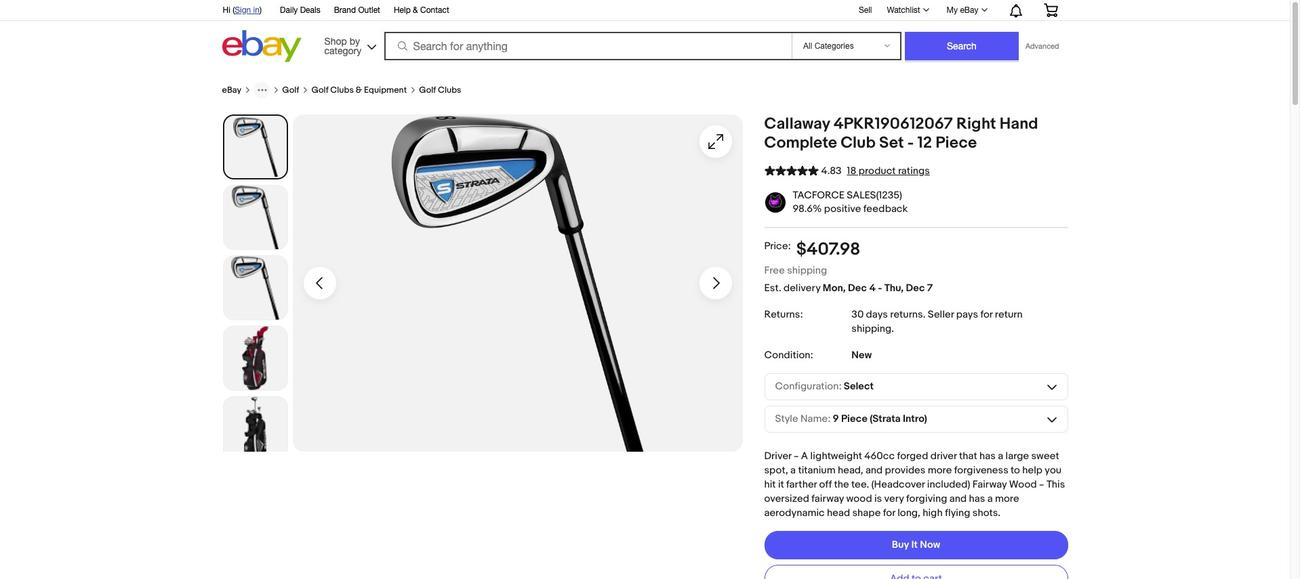 Task type: locate. For each thing, give the bounding box(es) containing it.
0 vertical spatial -
[[908, 134, 914, 153]]

& inside $407.98 main content
[[356, 85, 362, 96]]

account navigation
[[215, 0, 1068, 21]]

shape
[[852, 507, 881, 520]]

& right help
[[413, 5, 418, 15]]

clubs right 'equipment'
[[438, 85, 461, 96]]

equipment
[[364, 85, 407, 96]]

1 golf from the left
[[282, 85, 299, 96]]

4pkr190612067
[[833, 115, 953, 134]]

a up farther
[[790, 464, 796, 477]]

for inside "driver – a lightweight 460cc forged driver that has a large sweet spot, a titanium head, and provides more forgiveness to help you hit it farther off the tee. (headcover included) fairway wood – this oversized fairway wood is very forgiving and has a more aerodynamic head shape for long, high flying shots."
[[883, 507, 895, 520]]

your shopping cart image
[[1043, 3, 1058, 17]]

sweet
[[1031, 450, 1059, 463]]

1 vertical spatial more
[[995, 493, 1019, 505]]

.
[[923, 308, 925, 321], [891, 322, 894, 335]]

1 horizontal spatial .
[[923, 308, 925, 321]]

sign
[[235, 5, 251, 15]]

1 vertical spatial shipping
[[852, 322, 891, 335]]

0 horizontal spatial .
[[891, 322, 894, 335]]

golf for golf
[[282, 85, 299, 96]]

2 clubs from the left
[[438, 85, 461, 96]]

picture 14 of 14 image
[[223, 397, 287, 461]]

$407.98 main content
[[222, 66, 1068, 580]]

golf
[[282, 85, 299, 96], [311, 85, 328, 96], [419, 85, 436, 96]]

picture 11 of 14 image
[[223, 186, 287, 249]]

clubs
[[330, 85, 354, 96], [438, 85, 461, 96]]

. left seller
[[923, 308, 925, 321]]

for right the pays
[[980, 308, 993, 321]]

18
[[847, 165, 856, 178]]

daily
[[280, 5, 298, 15]]

(
[[233, 5, 235, 15]]

buy it now link
[[764, 531, 1068, 560]]

1 horizontal spatial –
[[1039, 478, 1044, 491]]

sell link
[[853, 5, 878, 15]]

1 horizontal spatial golf
[[311, 85, 328, 96]]

golf right golf link
[[311, 85, 328, 96]]

1 vertical spatial &
[[356, 85, 362, 96]]

has up shots. in the right bottom of the page
[[969, 493, 985, 505]]

0 horizontal spatial ebay
[[222, 85, 241, 96]]

Search for anything text field
[[386, 33, 789, 59]]

& inside "link"
[[413, 5, 418, 15]]

0 horizontal spatial shipping
[[787, 264, 827, 277]]

configuration:
[[775, 380, 842, 393]]

you
[[1045, 464, 1062, 477]]

select
[[844, 380, 874, 393]]

it
[[911, 539, 918, 552]]

and
[[865, 464, 883, 477], [949, 493, 967, 505]]

more
[[928, 464, 952, 477], [995, 493, 1019, 505]]

to
[[1011, 464, 1020, 477]]

watchlist link
[[879, 2, 935, 18]]

a left large
[[998, 450, 1003, 463]]

0 vertical spatial .
[[923, 308, 925, 321]]

9
[[833, 413, 839, 426]]

for down very at the right bottom
[[883, 507, 895, 520]]

included)
[[927, 478, 970, 491]]

contact
[[420, 5, 449, 15]]

strata men's complete golf set - picture 10 of 14 image
[[292, 115, 743, 452]]

a
[[998, 450, 1003, 463], [790, 464, 796, 477], [987, 493, 993, 505]]

and down 460cc
[[865, 464, 883, 477]]

clubs for golf clubs
[[438, 85, 461, 96]]

2 horizontal spatial a
[[998, 450, 1003, 463]]

98.6%
[[793, 203, 822, 216]]

0 horizontal spatial for
[[883, 507, 895, 520]]

. down 30 days returns .
[[891, 322, 894, 335]]

configuration: select
[[775, 380, 874, 393]]

0 vertical spatial has
[[979, 450, 996, 463]]

0 horizontal spatial &
[[356, 85, 362, 96]]

& left 'equipment'
[[356, 85, 362, 96]]

it
[[778, 478, 784, 491]]

more down wood
[[995, 493, 1019, 505]]

18 product ratings link
[[847, 165, 930, 178]]

$407.98
[[796, 239, 860, 260]]

titanium
[[798, 464, 836, 477]]

watchlist
[[887, 5, 920, 15]]

0 vertical spatial piece
[[936, 134, 977, 153]]

(headcover
[[871, 478, 925, 491]]

1 clubs from the left
[[330, 85, 354, 96]]

dec left 7
[[906, 282, 925, 295]]

head
[[827, 507, 850, 520]]

tacforcesales 98.6% positive feedback image
[[765, 193, 785, 213]]

– left 'this'
[[1039, 478, 1044, 491]]

a down fairway
[[987, 493, 993, 505]]

– left a
[[794, 450, 799, 463]]

picture 12 of 14 image
[[223, 256, 287, 320]]

sales(1235)
[[847, 189, 902, 202]]

1 horizontal spatial ebay
[[960, 5, 978, 15]]

- inside price: $407.98 free shipping est. delivery mon, dec 4 - thu, dec 7
[[878, 282, 882, 295]]

0 horizontal spatial dec
[[848, 282, 867, 295]]

0 vertical spatial more
[[928, 464, 952, 477]]

0 horizontal spatial more
[[928, 464, 952, 477]]

piece right 9 on the bottom right of the page
[[841, 413, 868, 426]]

sign in link
[[235, 5, 260, 15]]

golf right ebay link
[[282, 85, 299, 96]]

0 vertical spatial a
[[998, 450, 1003, 463]]

0 vertical spatial for
[[980, 308, 993, 321]]

off
[[819, 478, 832, 491]]

30 days returns .
[[852, 308, 928, 321]]

1 horizontal spatial dec
[[906, 282, 925, 295]]

club
[[841, 134, 876, 153]]

clubs down the category
[[330, 85, 354, 96]]

return
[[995, 308, 1023, 321]]

is
[[874, 493, 882, 505]]

name:
[[800, 413, 831, 426]]

advanced
[[1026, 42, 1059, 50]]

2 golf from the left
[[311, 85, 328, 96]]

has up forgiveness
[[979, 450, 996, 463]]

pays
[[956, 308, 978, 321]]

- right 4
[[878, 282, 882, 295]]

golf right 'equipment'
[[419, 85, 436, 96]]

none submit inside shop by category banner
[[905, 32, 1019, 60]]

–
[[794, 450, 799, 463], [1039, 478, 1044, 491]]

1 vertical spatial –
[[1039, 478, 1044, 491]]

new
[[852, 349, 872, 362]]

ebay right my
[[960, 5, 978, 15]]

0 vertical spatial ebay
[[960, 5, 978, 15]]

piece
[[936, 134, 977, 153], [841, 413, 868, 426]]

piece right 12
[[936, 134, 977, 153]]

more down "driver"
[[928, 464, 952, 477]]

ebay
[[960, 5, 978, 15], [222, 85, 241, 96]]

- left 12
[[908, 134, 914, 153]]

1 vertical spatial for
[[883, 507, 895, 520]]

1 vertical spatial has
[[969, 493, 985, 505]]

oversized
[[764, 493, 809, 505]]

30
[[852, 308, 864, 321]]

that
[[959, 450, 977, 463]]

1 horizontal spatial shipping
[[852, 322, 891, 335]]

1 vertical spatial ebay
[[222, 85, 241, 96]]

1 horizontal spatial &
[[413, 5, 418, 15]]

1 vertical spatial .
[[891, 322, 894, 335]]

- inside callaway 4pkr190612067 right hand complete club set - 12 piece
[[908, 134, 914, 153]]

1 horizontal spatial more
[[995, 493, 1019, 505]]

dec left 4
[[848, 282, 867, 295]]

picture 13 of 14 image
[[223, 327, 287, 390]]

tacforce
[[793, 189, 844, 202]]

advanced link
[[1019, 33, 1066, 60]]

ebay left golf link
[[222, 85, 241, 96]]

shop by category button
[[318, 30, 379, 59]]

1 dec from the left
[[848, 282, 867, 295]]

shipping inside seller pays for return shipping
[[852, 322, 891, 335]]

1 horizontal spatial piece
[[936, 134, 977, 153]]

4.83 out of 5 stars based on 18 product ratings image
[[764, 163, 818, 178]]

0 horizontal spatial –
[[794, 450, 799, 463]]

shots.
[[973, 507, 1001, 520]]

piece inside callaway 4pkr190612067 right hand complete club set - 12 piece
[[936, 134, 977, 153]]

and up flying on the bottom right
[[949, 493, 967, 505]]

1 horizontal spatial and
[[949, 493, 967, 505]]

ebay inside "account" navigation
[[960, 5, 978, 15]]

shipping down the days
[[852, 322, 891, 335]]

1 horizontal spatial for
[[980, 308, 993, 321]]

460cc
[[864, 450, 895, 463]]

ebay inside $407.98 main content
[[222, 85, 241, 96]]

1 vertical spatial and
[[949, 493, 967, 505]]

help
[[1022, 464, 1042, 477]]

long,
[[898, 507, 920, 520]]

high
[[923, 507, 943, 520]]

driver
[[931, 450, 957, 463]]

free
[[764, 264, 785, 277]]

1 vertical spatial -
[[878, 282, 882, 295]]

shipping up delivery
[[787, 264, 827, 277]]

2 horizontal spatial golf
[[419, 85, 436, 96]]

0 horizontal spatial a
[[790, 464, 796, 477]]

0 horizontal spatial and
[[865, 464, 883, 477]]

clubs for golf clubs & equipment
[[330, 85, 354, 96]]

category
[[324, 45, 361, 56]]

1 horizontal spatial clubs
[[438, 85, 461, 96]]

forgiving
[[906, 493, 947, 505]]

0 horizontal spatial -
[[878, 282, 882, 295]]

0 horizontal spatial golf
[[282, 85, 299, 96]]

days
[[866, 308, 888, 321]]

2 vertical spatial a
[[987, 493, 993, 505]]

(strata
[[870, 413, 901, 426]]

0 vertical spatial shipping
[[787, 264, 827, 277]]

0 vertical spatial and
[[865, 464, 883, 477]]

None submit
[[905, 32, 1019, 60]]

sell
[[859, 5, 872, 15]]

3 golf from the left
[[419, 85, 436, 96]]

price: $407.98 free shipping est. delivery mon, dec 4 - thu, dec 7
[[764, 239, 933, 295]]

1 vertical spatial piece
[[841, 413, 868, 426]]

mon,
[[823, 282, 846, 295]]

outlet
[[358, 5, 380, 15]]

1 horizontal spatial -
[[908, 134, 914, 153]]

0 horizontal spatial clubs
[[330, 85, 354, 96]]

0 vertical spatial &
[[413, 5, 418, 15]]



Task type: describe. For each thing, give the bounding box(es) containing it.
shop by category
[[324, 36, 361, 56]]

deals
[[300, 5, 320, 15]]

hi
[[223, 5, 230, 15]]

12
[[917, 134, 932, 153]]

farther
[[786, 478, 817, 491]]

help
[[394, 5, 411, 15]]

condition:
[[764, 349, 813, 362]]

golf link
[[282, 85, 299, 96]]

provides
[[885, 464, 926, 477]]

aerodynamic
[[764, 507, 825, 520]]

shop by category banner
[[215, 0, 1068, 66]]

brand
[[334, 5, 356, 15]]

large
[[1006, 450, 1029, 463]]

shop
[[324, 36, 347, 46]]

)
[[260, 5, 262, 15]]

2 dec from the left
[[906, 282, 925, 295]]

style
[[775, 413, 798, 426]]

buy it now
[[892, 539, 940, 552]]

complete
[[764, 134, 837, 153]]

feedback
[[863, 203, 908, 216]]

golf for golf clubs & equipment
[[311, 85, 328, 96]]

set
[[879, 134, 904, 153]]

this
[[1046, 478, 1065, 491]]

my ebay
[[947, 5, 978, 15]]

head,
[[838, 464, 863, 477]]

right
[[956, 115, 996, 134]]

4.83 18 product ratings
[[821, 165, 930, 178]]

help & contact
[[394, 5, 449, 15]]

price:
[[764, 240, 791, 253]]

spot,
[[764, 464, 788, 477]]

a
[[801, 450, 808, 463]]

1 horizontal spatial a
[[987, 493, 993, 505]]

hit
[[764, 478, 776, 491]]

0 vertical spatial –
[[794, 450, 799, 463]]

intro)
[[903, 413, 927, 426]]

returns
[[890, 308, 923, 321]]

golf clubs link
[[419, 85, 461, 96]]

flying
[[945, 507, 970, 520]]

now
[[920, 539, 940, 552]]

thu,
[[884, 282, 904, 295]]

callaway
[[764, 115, 830, 134]]

my ebay link
[[939, 2, 993, 18]]

brand outlet link
[[334, 3, 380, 18]]

est.
[[764, 282, 781, 295]]

seller
[[928, 308, 954, 321]]

4
[[869, 282, 876, 295]]

picture 10 of 14 image
[[224, 116, 286, 178]]

daily deals
[[280, 5, 320, 15]]

delivery
[[784, 282, 820, 295]]

the
[[834, 478, 849, 491]]

hand
[[1000, 115, 1038, 134]]

in
[[253, 5, 260, 15]]

help & contact link
[[394, 3, 449, 18]]

0 horizontal spatial piece
[[841, 413, 868, 426]]

seller pays for return shipping
[[852, 308, 1023, 335]]

buy
[[892, 539, 909, 552]]

1 vertical spatial a
[[790, 464, 796, 477]]

for inside seller pays for return shipping
[[980, 308, 993, 321]]

positive
[[824, 203, 861, 216]]

by
[[350, 36, 360, 46]]

forgiveness
[[954, 464, 1008, 477]]

brand outlet
[[334, 5, 380, 15]]

forged
[[897, 450, 928, 463]]

hi ( sign in )
[[223, 5, 262, 15]]

driver – a lightweight 460cc forged driver that has a large sweet spot, a titanium head, and provides more forgiveness to help you hit it farther off the tee. (headcover included) fairway wood – this oversized fairway wood is very forgiving and has a more aerodynamic head shape for long, high flying shots.
[[764, 450, 1065, 520]]

tacforce sales(1235) 98.6% positive feedback
[[793, 189, 908, 216]]

fairway
[[973, 478, 1007, 491]]

tee.
[[851, 478, 869, 491]]

driver
[[764, 450, 791, 463]]

callaway 4pkr190612067 right hand complete club set - 12 piece
[[764, 115, 1038, 153]]

style name: 9 piece (strata intro)
[[775, 413, 927, 426]]

4.83
[[821, 165, 842, 178]]

shipping inside price: $407.98 free shipping est. delivery mon, dec 4 - thu, dec 7
[[787, 264, 827, 277]]

ratings
[[898, 165, 930, 178]]

golf for golf clubs
[[419, 85, 436, 96]]

daily deals link
[[280, 3, 320, 18]]

wood
[[1009, 478, 1037, 491]]



Task type: vqa. For each thing, say whether or not it's contained in the screenshot.
middle a
yes



